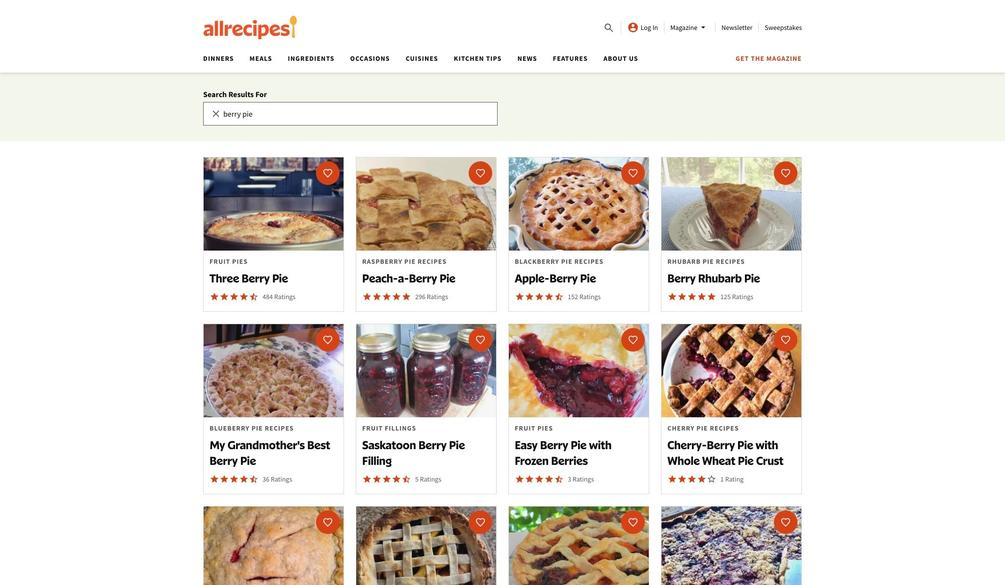 Task type: vqa. For each thing, say whether or not it's contained in the screenshot.
chips.
no



Task type: describe. For each thing, give the bounding box(es) containing it.
Search text field
[[203, 102, 498, 126]]

account image
[[627, 22, 639, 33]]

clear search image
[[211, 109, 221, 119]]



Task type: locate. For each thing, give the bounding box(es) containing it.
main content
[[0, 73, 1005, 586]]

caret_down image
[[698, 22, 709, 33]]

save recipe image
[[323, 168, 333, 178], [476, 168, 485, 178], [628, 168, 638, 178], [781, 168, 791, 178], [323, 335, 333, 345], [628, 335, 638, 345], [781, 335, 791, 345], [323, 518, 333, 527], [628, 518, 638, 527]]

None search field
[[203, 102, 498, 126]]

summer is here triple berry peach pie image
[[509, 507, 649, 586]]

home image
[[203, 16, 297, 39]]

star half image
[[249, 292, 259, 302], [554, 292, 564, 302], [249, 474, 259, 484], [401, 474, 411, 484], [554, 474, 564, 484]]

star image
[[210, 292, 219, 302], [219, 292, 229, 302], [239, 292, 249, 302], [372, 292, 382, 302], [392, 292, 401, 302], [401, 292, 411, 302], [525, 292, 535, 302], [535, 292, 544, 302], [544, 292, 554, 302], [668, 292, 677, 302], [677, 292, 687, 302], [687, 292, 697, 302], [210, 474, 219, 484], [239, 474, 249, 484], [525, 474, 535, 484], [544, 474, 554, 484]]

pie with one piece missing and fruit filling showing image
[[509, 324, 649, 418]]

save recipe image
[[476, 335, 485, 345], [476, 518, 485, 527], [781, 518, 791, 527]]

close up view of apple-berry pie in a pie pan image
[[509, 158, 649, 251]]

navigation
[[195, 51, 802, 73]]

star image
[[229, 292, 239, 302], [362, 292, 372, 302], [382, 292, 392, 302], [515, 292, 525, 302], [697, 292, 707, 302], [707, 292, 717, 302], [219, 474, 229, 484], [229, 474, 239, 484], [362, 474, 372, 484], [372, 474, 382, 484], [382, 474, 392, 484], [392, 474, 401, 484], [515, 474, 525, 484], [535, 474, 544, 484], [668, 474, 677, 484], [677, 474, 687, 484], [687, 474, 697, 484], [697, 474, 707, 484]]

star empty image
[[707, 474, 717, 484]]

close up view of saskatoon berry pie image
[[204, 507, 344, 586]]

search image
[[603, 22, 615, 34]]

banner
[[0, 0, 1005, 73]]



